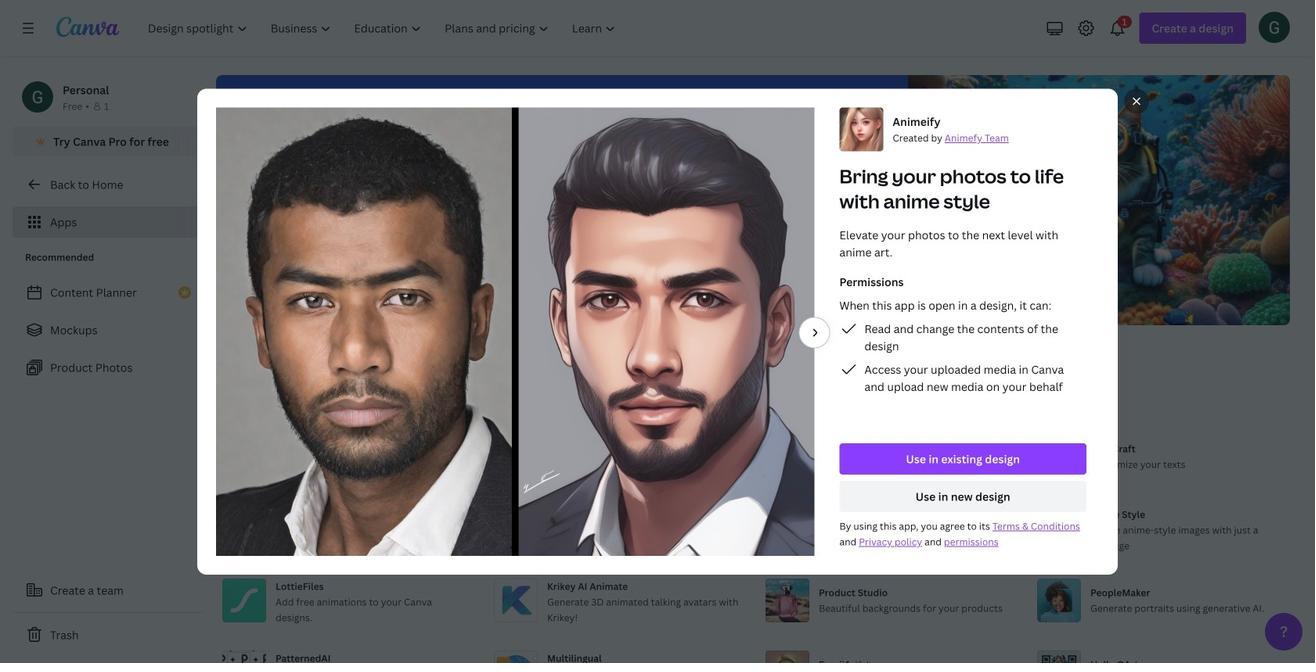 Task type: vqa. For each thing, say whether or not it's contained in the screenshot.
Input field to search for apps 'search field'
yes



Task type: describe. For each thing, give the bounding box(es) containing it.
an image with a cursor next to a text box containing the prompt "a cat going scuba diving" to generate an image. the generated image of a cat doing scuba diving is behind the text box. image
[[845, 75, 1290, 326]]

Input field to search for apps search field
[[247, 339, 488, 369]]



Task type: locate. For each thing, give the bounding box(es) containing it.
top level navigation element
[[138, 13, 629, 44]]

0 horizontal spatial list
[[13, 277, 204, 384]]

list
[[13, 277, 204, 384], [840, 320, 1087, 396]]

1 horizontal spatial list
[[840, 320, 1087, 396]]



